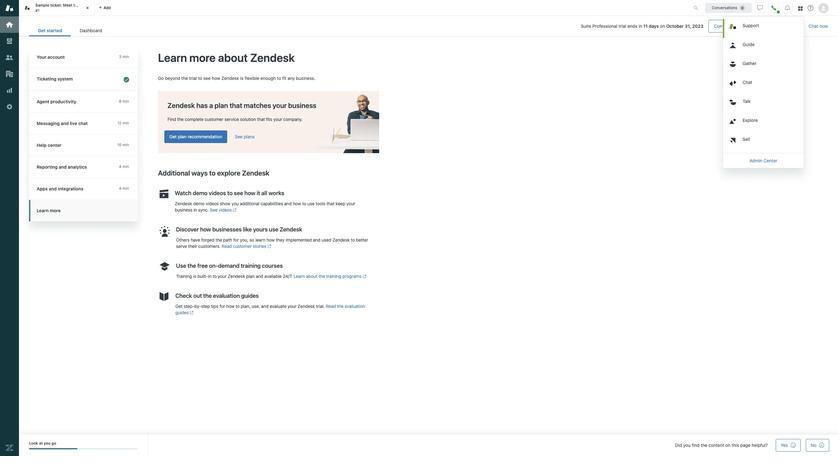Task type: describe. For each thing, give the bounding box(es) containing it.
did
[[675, 443, 682, 448]]

zendesk up it
[[242, 169, 270, 177]]

11
[[644, 23, 648, 29]]

1 vertical spatial is
[[193, 274, 196, 279]]

to left plan,
[[236, 304, 240, 309]]

your right evaluate
[[288, 304, 297, 309]]

additional
[[240, 201, 260, 206]]

2 vertical spatial in
[[208, 274, 212, 279]]

reporting image
[[5, 86, 14, 95]]

how left it
[[245, 190, 255, 197]]

tools
[[316, 201, 326, 206]]

see videos
[[210, 207, 232, 213]]

zendesk image
[[5, 444, 14, 452]]

learn for learn more
[[37, 208, 49, 213]]

close image
[[84, 5, 91, 11]]

0 horizontal spatial that
[[230, 101, 242, 110]]

out
[[193, 293, 202, 299]]

check
[[175, 293, 192, 299]]

yours
[[253, 226, 268, 233]]

use the free on-demand training courses
[[176, 263, 283, 269]]

implemented
[[286, 237, 312, 243]]

0 horizontal spatial you
[[44, 441, 50, 446]]

capabilities
[[261, 201, 283, 206]]

at
[[39, 441, 43, 446]]

messaging and live chat
[[37, 121, 88, 126]]

you,
[[240, 237, 249, 243]]

ends
[[628, 23, 638, 29]]

started
[[47, 28, 62, 33]]

get step-by-step tips for how to plan, use, and evaluate your zendesk trial.
[[175, 304, 326, 309]]

and right apps
[[49, 186, 57, 192]]

#1
[[35, 8, 40, 13]]

videos for to
[[209, 190, 226, 197]]

see plans button
[[235, 134, 255, 140]]

progress-bar progress bar
[[29, 449, 138, 450]]

service
[[225, 117, 239, 122]]

sample
[[35, 3, 49, 8]]

and left available
[[256, 274, 263, 279]]

step
[[201, 304, 210, 309]]

your right 'fits'
[[274, 117, 282, 122]]

(opens in a new tab) image for it
[[232, 208, 237, 212]]

training is built-in to your zendesk plan and available 24/7.
[[176, 274, 294, 279]]

recommendation
[[188, 134, 222, 139]]

main element
[[0, 0, 19, 457]]

they
[[276, 237, 285, 243]]

discover
[[176, 226, 199, 233]]

0 vertical spatial in
[[639, 23, 643, 29]]

demo for watch
[[193, 190, 208, 197]]

31,
[[685, 23, 691, 29]]

your down demand
[[218, 274, 227, 279]]

their
[[188, 244, 197, 249]]

add button
[[95, 0, 115, 15]]

matches
[[244, 101, 271, 110]]

explore
[[743, 117, 758, 123]]

find
[[168, 117, 176, 122]]

ticket:
[[50, 3, 62, 8]]

min for apps and integrations
[[123, 186, 129, 191]]

guide link
[[725, 38, 804, 57]]

a
[[209, 101, 213, 110]]

see for see videos
[[210, 207, 218, 213]]

progress bar image
[[29, 449, 77, 450]]

learn more button
[[29, 200, 137, 218]]

zendesk down learn more about zendesk
[[222, 76, 239, 81]]

text image
[[316, 94, 379, 153]]

0 vertical spatial guides
[[241, 293, 259, 299]]

chat now
[[809, 23, 828, 29]]

videos for show
[[206, 201, 219, 206]]

zendesk left trial.
[[298, 304, 315, 309]]

find the complete customer service solution that fits your company.
[[168, 117, 303, 122]]

look
[[29, 441, 38, 446]]

2 horizontal spatial plan
[[246, 274, 255, 279]]

complete
[[185, 117, 204, 122]]

fits
[[266, 117, 272, 122]]

productivity
[[50, 99, 76, 104]]

demo for zendesk
[[193, 201, 205, 206]]

talk link
[[725, 95, 804, 114]]

professional
[[593, 23, 618, 29]]

additional
[[158, 169, 190, 177]]

on inside footer
[[726, 443, 731, 448]]

company.
[[283, 117, 303, 122]]

3
[[119, 54, 121, 59]]

ticketing system
[[37, 76, 73, 82]]

on inside section
[[660, 23, 665, 29]]

on-
[[209, 263, 218, 269]]

zendesk inside others have forged the path for you, so learn how they implemented and used zendesk to better serve their customers.
[[333, 237, 350, 243]]

learn more about zendesk
[[158, 51, 295, 65]]

get for get plan recommendation
[[169, 134, 177, 139]]

beyond
[[165, 76, 180, 81]]

(opens in a new tab) image inside read the evaluation guides link
[[189, 311, 194, 315]]

use
[[176, 263, 186, 269]]

sample ticket: meet the ticket #1
[[35, 3, 91, 13]]

october
[[667, 23, 684, 29]]

so
[[250, 237, 254, 243]]

0 horizontal spatial use
[[269, 226, 278, 233]]

0 horizontal spatial evaluation
[[213, 293, 240, 299]]

discover how businesses like yours use zendesk
[[176, 226, 302, 233]]

how left plan,
[[226, 304, 235, 309]]

admin center link
[[723, 154, 804, 167]]

business inside zendesk demo videos show you additional capabilities and how to use tools that keep your business in sync.
[[175, 207, 193, 213]]

content-title region
[[158, 51, 379, 65]]

more for learn more about zendesk
[[189, 51, 216, 65]]

to up show
[[227, 190, 233, 197]]

button displays agent's chat status as invisible. image
[[758, 5, 763, 10]]

compare plans button
[[709, 20, 750, 33]]

0 horizontal spatial customer
[[205, 117, 224, 122]]

4 for apps and integrations
[[119, 186, 121, 191]]

it
[[257, 190, 260, 197]]

24/7.
[[283, 274, 293, 279]]

apps and integrations
[[37, 186, 84, 192]]

zendesk has a plan that matches your business
[[168, 101, 317, 110]]

built-
[[198, 274, 208, 279]]

training
[[176, 274, 192, 279]]

did you find the content on this page helpful?
[[675, 443, 768, 448]]

tab containing sample ticket: meet the ticket
[[19, 0, 95, 16]]

read the evaluation guides
[[175, 304, 365, 315]]

path
[[223, 237, 232, 243]]

get for get step-by-step tips for how to plan, use, and evaluate your zendesk trial.
[[175, 304, 183, 309]]

to right ways at the top left of the page
[[209, 169, 216, 177]]

min for messaging and live chat
[[123, 121, 129, 126]]

notifications image
[[785, 5, 790, 10]]

zendesk demo videos show you additional capabilities and how to use tools that keep your business in sync.
[[175, 201, 355, 213]]

this
[[732, 443, 740, 448]]

read customer stories link
[[222, 244, 271, 249]]

get for get started
[[38, 28, 46, 33]]

compare plans
[[714, 23, 745, 29]]

the inside sample ticket: meet the ticket #1
[[73, 3, 80, 8]]

admin image
[[5, 103, 14, 111]]

programs
[[343, 274, 362, 279]]

4 min for analytics
[[119, 164, 129, 169]]

plans for compare plans
[[734, 23, 745, 29]]

sync.
[[198, 207, 209, 213]]

evaluate
[[270, 304, 287, 309]]

additional ways to explore zendesk
[[158, 169, 270, 177]]

have
[[191, 237, 200, 243]]

more for learn more
[[50, 208, 61, 213]]

1 vertical spatial training
[[326, 274, 341, 279]]

learn about the training programs
[[294, 274, 362, 279]]

to up 'has'
[[198, 76, 202, 81]]

0 vertical spatial see
[[203, 76, 211, 81]]

page
[[741, 443, 751, 448]]

to inside zendesk demo videos show you additional capabilities and how to use tools that keep your business in sync.
[[302, 201, 306, 206]]



Task type: vqa. For each thing, say whether or not it's contained in the screenshot.
the (0)
no



Task type: locate. For each thing, give the bounding box(es) containing it.
how down learn more about zendesk
[[212, 76, 220, 81]]

0 horizontal spatial see
[[210, 207, 218, 213]]

8
[[119, 99, 121, 104]]

plans inside 'button'
[[734, 23, 745, 29]]

1 vertical spatial plans
[[244, 134, 255, 139]]

2 min from the top
[[123, 99, 129, 104]]

business up company. at left
[[288, 101, 317, 110]]

in left 11
[[639, 23, 643, 29]]

in inside zendesk demo videos show you additional capabilities and how to use tools that keep your business in sync.
[[194, 207, 197, 213]]

get help image
[[808, 5, 814, 11]]

learn up 'beyond'
[[158, 51, 187, 65]]

you inside zendesk demo videos show you additional capabilities and how to use tools that keep your business in sync.
[[232, 201, 239, 206]]

1 horizontal spatial learn
[[158, 51, 187, 65]]

read right trial.
[[326, 304, 336, 309]]

learn right "24/7."
[[294, 274, 305, 279]]

evaluation inside read the evaluation guides
[[345, 304, 365, 309]]

get left step-
[[175, 304, 183, 309]]

1 horizontal spatial is
[[240, 76, 244, 81]]

center
[[48, 143, 61, 148]]

trial.
[[316, 304, 325, 309]]

see up a at the top of page
[[203, 76, 211, 81]]

chat for chat
[[743, 80, 753, 85]]

see for see plans
[[235, 134, 243, 139]]

1 horizontal spatial training
[[326, 274, 341, 279]]

that left 'fits'
[[257, 117, 265, 122]]

0 vertical spatial customer
[[205, 117, 224, 122]]

learn more
[[37, 208, 61, 213]]

how left the tools
[[293, 201, 301, 206]]

min for help center
[[123, 143, 129, 147]]

and inside others have forged the path for you, so learn how they implemented and used zendesk to better serve their customers.
[[313, 237, 321, 243]]

1 vertical spatial demo
[[193, 201, 205, 206]]

0 vertical spatial get
[[38, 28, 46, 33]]

see down find the complete customer service solution that fits your company.
[[235, 134, 243, 139]]

demo
[[193, 190, 208, 197], [193, 201, 205, 206]]

and left analytics
[[59, 164, 67, 170]]

use up they
[[269, 226, 278, 233]]

0 vertical spatial trial
[[619, 23, 627, 29]]

zendesk support image
[[5, 4, 14, 12]]

2 vertical spatial that
[[327, 201, 335, 206]]

1 vertical spatial videos
[[206, 201, 219, 206]]

read
[[222, 244, 232, 249], [326, 304, 336, 309]]

6 min from the top
[[123, 186, 129, 191]]

your right keep
[[347, 201, 355, 206]]

0 horizontal spatial about
[[218, 51, 248, 65]]

solution
[[240, 117, 256, 122]]

plan
[[215, 101, 228, 110], [178, 134, 187, 139], [246, 274, 255, 279]]

evaluation down programs
[[345, 304, 365, 309]]

admin
[[750, 158, 763, 163]]

learn for learn about the training programs
[[294, 274, 305, 279]]

your
[[273, 101, 287, 110], [274, 117, 282, 122], [347, 201, 355, 206], [218, 274, 227, 279], [288, 304, 297, 309]]

4 min from the top
[[123, 143, 129, 147]]

for right tips
[[220, 304, 225, 309]]

suite professional trial ends in 11 days on october 31, 2023
[[581, 23, 704, 29]]

courses
[[262, 263, 283, 269]]

add
[[104, 5, 111, 10]]

1 vertical spatial 4 min
[[119, 186, 129, 191]]

about inside "content-title" region
[[218, 51, 248, 65]]

get down find
[[169, 134, 177, 139]]

learn down apps
[[37, 208, 49, 213]]

0 horizontal spatial plan
[[178, 134, 187, 139]]

(opens in a new tab) image inside the read customer stories link
[[267, 245, 271, 249]]

helpful?
[[752, 443, 768, 448]]

1 horizontal spatial that
[[257, 117, 265, 122]]

2 4 min from the top
[[119, 186, 129, 191]]

chat left now
[[809, 23, 819, 29]]

0 vertical spatial plan
[[215, 101, 228, 110]]

0 vertical spatial training
[[241, 263, 261, 269]]

read for guides
[[326, 304, 336, 309]]

3 min
[[119, 54, 129, 59]]

get left started
[[38, 28, 46, 33]]

min for agent productivity
[[123, 99, 129, 104]]

reporting
[[37, 164, 58, 170]]

1 vertical spatial more
[[50, 208, 61, 213]]

0 vertical spatial demo
[[193, 190, 208, 197]]

0 horizontal spatial guides
[[175, 310, 189, 315]]

about right "24/7."
[[306, 274, 318, 279]]

your account
[[37, 54, 65, 60]]

zendesk inside zendesk demo videos show you additional capabilities and how to use tools that keep your business in sync.
[[175, 201, 192, 206]]

support link
[[725, 19, 804, 38]]

0 vertical spatial for
[[233, 237, 239, 243]]

integrations
[[58, 186, 84, 192]]

0 vertical spatial learn
[[158, 51, 187, 65]]

videos up show
[[209, 190, 226, 197]]

0 horizontal spatial learn
[[37, 208, 49, 213]]

1 vertical spatial 4
[[119, 186, 121, 191]]

the inside read the evaluation guides
[[337, 304, 344, 309]]

0 vertical spatial plans
[[734, 23, 745, 29]]

1 vertical spatial plan
[[178, 134, 187, 139]]

how
[[212, 76, 220, 81], [245, 190, 255, 197], [293, 201, 301, 206], [200, 226, 211, 233], [267, 237, 275, 243], [226, 304, 235, 309]]

get plan recommendation button
[[164, 131, 227, 143]]

to
[[198, 76, 202, 81], [277, 76, 281, 81], [209, 169, 216, 177], [227, 190, 233, 197], [302, 201, 306, 206], [351, 237, 355, 243], [213, 274, 217, 279], [236, 304, 240, 309]]

1 vertical spatial for
[[220, 304, 225, 309]]

get inside button
[[169, 134, 177, 139]]

watch
[[175, 190, 191, 197]]

section containing suite professional trial ends in
[[116, 20, 794, 33]]

2 horizontal spatial in
[[639, 23, 643, 29]]

videos down show
[[219, 207, 232, 213]]

watch demo videos to see how it all works
[[175, 190, 284, 197]]

0 vertical spatial is
[[240, 76, 244, 81]]

tab
[[19, 0, 95, 16]]

read inside read the evaluation guides
[[326, 304, 336, 309]]

5 min from the top
[[123, 164, 129, 169]]

business.
[[296, 76, 315, 81]]

1 vertical spatial read
[[326, 304, 336, 309]]

yes button
[[776, 439, 801, 452]]

system
[[57, 76, 73, 82]]

apps
[[37, 186, 48, 192]]

zendesk up find
[[168, 101, 195, 110]]

1 horizontal spatial trial
[[619, 23, 627, 29]]

0 vertical spatial chat
[[809, 23, 819, 29]]

chat link
[[725, 76, 804, 95]]

plans
[[734, 23, 745, 29], [244, 134, 255, 139]]

0 horizontal spatial more
[[50, 208, 61, 213]]

see videos link
[[210, 207, 237, 213]]

views image
[[5, 37, 14, 45]]

section
[[116, 20, 794, 33]]

0 vertical spatial business
[[288, 101, 317, 110]]

2 4 from the top
[[119, 186, 121, 191]]

0 horizontal spatial business
[[175, 207, 193, 213]]

your inside zendesk demo videos show you additional capabilities and how to use tools that keep your business in sync.
[[347, 201, 355, 206]]

guides down step-
[[175, 310, 189, 315]]

1 vertical spatial get
[[169, 134, 177, 139]]

2 vertical spatial get
[[175, 304, 183, 309]]

1 horizontal spatial more
[[189, 51, 216, 65]]

your up company. at left
[[273, 101, 287, 110]]

for inside others have forged the path for you, so learn how they implemented and used zendesk to better serve their customers.
[[233, 237, 239, 243]]

training left programs
[[326, 274, 341, 279]]

12 min
[[117, 121, 129, 126]]

for for evaluation
[[220, 304, 225, 309]]

and down works on the top left of page
[[284, 201, 292, 206]]

better
[[356, 237, 368, 243]]

zendesk right used
[[333, 237, 350, 243]]

how left they
[[267, 237, 275, 243]]

learn
[[256, 237, 265, 243]]

and left used
[[313, 237, 321, 243]]

4 min for integrations
[[119, 186, 129, 191]]

admin center
[[750, 158, 778, 163]]

that inside zendesk demo videos show you additional capabilities and how to use tools that keep your business in sync.
[[327, 201, 335, 206]]

1 vertical spatial learn
[[37, 208, 49, 213]]

1 horizontal spatial see
[[234, 190, 243, 197]]

any
[[288, 76, 295, 81]]

1 horizontal spatial on
[[726, 443, 731, 448]]

free
[[197, 263, 208, 269]]

see inside button
[[235, 134, 243, 139]]

1 horizontal spatial business
[[288, 101, 317, 110]]

1 4 from the top
[[119, 164, 121, 169]]

guides
[[241, 293, 259, 299], [175, 310, 189, 315]]

1 vertical spatial see
[[210, 207, 218, 213]]

plans down solution
[[244, 134, 255, 139]]

more inside "content-title" region
[[189, 51, 216, 65]]

plans inside button
[[244, 134, 255, 139]]

1 horizontal spatial in
[[208, 274, 212, 279]]

see up additional
[[234, 190, 243, 197]]

ticketing
[[37, 76, 56, 82]]

videos up see videos
[[206, 201, 219, 206]]

and left live
[[61, 121, 69, 126]]

forged
[[201, 237, 214, 243]]

to inside others have forged the path for you, so learn how they implemented and used zendesk to better serve their customers.
[[351, 237, 355, 243]]

2023
[[693, 23, 704, 29]]

dashboard tab
[[71, 25, 111, 36]]

use left the tools
[[308, 201, 315, 206]]

is left flexible
[[240, 76, 244, 81]]

get started
[[38, 28, 62, 33]]

no button
[[806, 439, 830, 452]]

0 horizontal spatial training
[[241, 263, 261, 269]]

training
[[241, 263, 261, 269], [326, 274, 341, 279]]

that up find the complete customer service solution that fits your company.
[[230, 101, 242, 110]]

1 vertical spatial that
[[257, 117, 265, 122]]

to left fit
[[277, 76, 281, 81]]

4 for reporting and analytics
[[119, 164, 121, 169]]

1 vertical spatial trial
[[189, 76, 197, 81]]

0 horizontal spatial plans
[[244, 134, 255, 139]]

0 vertical spatial 4 min
[[119, 164, 129, 169]]

0 horizontal spatial in
[[194, 207, 197, 213]]

on left this
[[726, 443, 731, 448]]

learn inside "content-title" region
[[158, 51, 187, 65]]

0 vertical spatial evaluation
[[213, 293, 240, 299]]

in
[[639, 23, 643, 29], [194, 207, 197, 213], [208, 274, 212, 279]]

see right the sync.
[[210, 207, 218, 213]]

1 vertical spatial evaluation
[[345, 304, 365, 309]]

plan right a at the top of page
[[215, 101, 228, 110]]

1 vertical spatial about
[[306, 274, 318, 279]]

on right days
[[660, 23, 665, 29]]

2 horizontal spatial that
[[327, 201, 335, 206]]

the inside others have forged the path for you, so learn how they implemented and used zendesk to better serve their customers.
[[216, 237, 222, 243]]

(opens in a new tab) image inside 'learn about the training programs' link
[[362, 275, 367, 279]]

zendesk down use the free on-demand training courses
[[228, 274, 245, 279]]

0 vertical spatial that
[[230, 101, 242, 110]]

1 vertical spatial customer
[[233, 244, 252, 249]]

min inside your account "heading"
[[123, 54, 129, 59]]

1 vertical spatial on
[[726, 443, 731, 448]]

guides inside read the evaluation guides
[[175, 310, 189, 315]]

1 horizontal spatial you
[[232, 201, 239, 206]]

1 vertical spatial in
[[194, 207, 197, 213]]

used
[[322, 237, 331, 243]]

1 min from the top
[[123, 54, 129, 59]]

demo right watch
[[193, 190, 208, 197]]

more inside the learn more dropdown button
[[50, 208, 61, 213]]

sell
[[743, 136, 750, 142]]

for left you,
[[233, 237, 239, 243]]

1 4 min from the top
[[119, 164, 129, 169]]

you right did
[[684, 443, 691, 448]]

1 horizontal spatial for
[[233, 237, 239, 243]]

sell link
[[725, 133, 804, 152]]

live
[[70, 121, 77, 126]]

0 horizontal spatial on
[[660, 23, 665, 29]]

8 min
[[119, 99, 129, 104]]

to left the tools
[[302, 201, 306, 206]]

customer
[[205, 117, 224, 122], [233, 244, 252, 249]]

and
[[61, 121, 69, 126], [59, 164, 67, 170], [49, 186, 57, 192], [284, 201, 292, 206], [313, 237, 321, 243], [256, 274, 263, 279], [261, 304, 269, 309]]

days
[[649, 23, 659, 29]]

read down path
[[222, 244, 232, 249]]

chat up talk
[[743, 80, 753, 85]]

others
[[176, 237, 190, 243]]

zendesk down watch
[[175, 201, 192, 206]]

and right use,
[[261, 304, 269, 309]]

4 min
[[119, 164, 129, 169], [119, 186, 129, 191]]

business down watch
[[175, 207, 193, 213]]

evaluation up tips
[[213, 293, 240, 299]]

ways
[[192, 169, 208, 177]]

chat for chat now
[[809, 23, 819, 29]]

messaging
[[37, 121, 60, 126]]

0 horizontal spatial trial
[[189, 76, 197, 81]]

videos inside zendesk demo videos show you additional capabilities and how to use tools that keep your business in sync.
[[206, 201, 219, 206]]

is left built-
[[193, 274, 196, 279]]

fit
[[282, 76, 287, 81]]

trial left ends
[[619, 23, 627, 29]]

plan left available
[[246, 274, 255, 279]]

1 horizontal spatial customer
[[233, 244, 252, 249]]

min
[[123, 54, 129, 59], [123, 99, 129, 104], [123, 121, 129, 126], [123, 143, 129, 147], [123, 164, 129, 169], [123, 186, 129, 191]]

0 vertical spatial see
[[235, 134, 243, 139]]

1 vertical spatial see
[[234, 190, 243, 197]]

customers image
[[5, 53, 14, 62]]

zendesk up implemented
[[280, 226, 302, 233]]

1 horizontal spatial plan
[[215, 101, 228, 110]]

learn inside dropdown button
[[37, 208, 49, 213]]

(opens in a new tab) image for courses
[[362, 275, 367, 279]]

customer down you,
[[233, 244, 252, 249]]

tab list
[[29, 25, 111, 36]]

(opens in a new tab) image
[[232, 208, 237, 212], [267, 245, 271, 249], [362, 275, 367, 279], [189, 311, 194, 315]]

help center
[[37, 143, 61, 148]]

2 horizontal spatial learn
[[294, 274, 305, 279]]

2 vertical spatial videos
[[219, 207, 232, 213]]

demo up the sync.
[[193, 201, 205, 206]]

3 min from the top
[[123, 121, 129, 126]]

you right 'at'
[[44, 441, 50, 446]]

plan,
[[241, 304, 251, 309]]

tabs tab list
[[19, 0, 687, 16]]

keep
[[336, 201, 345, 206]]

customer down a at the top of page
[[205, 117, 224, 122]]

1 horizontal spatial about
[[306, 274, 318, 279]]

0 vertical spatial read
[[222, 244, 232, 249]]

go
[[158, 76, 164, 81]]

how up the "forged"
[[200, 226, 211, 233]]

you right show
[[232, 201, 239, 206]]

0 horizontal spatial chat
[[743, 80, 753, 85]]

trial right 'beyond'
[[189, 76, 197, 81]]

guides up get step-by-step tips for how to plan, use, and evaluate your zendesk trial.
[[241, 293, 259, 299]]

1 vertical spatial guides
[[175, 310, 189, 315]]

1 horizontal spatial read
[[326, 304, 336, 309]]

(opens in a new tab) image inside see videos link
[[232, 208, 237, 212]]

October 31, 2023 text field
[[667, 23, 704, 29]]

training up training is built-in to your zendesk plan and available 24/7.
[[241, 263, 261, 269]]

0 vertical spatial about
[[218, 51, 248, 65]]

stories
[[253, 244, 267, 249]]

all
[[262, 190, 267, 197]]

1 vertical spatial chat
[[743, 80, 753, 85]]

has
[[197, 101, 208, 110]]

1 horizontal spatial evaluation
[[345, 304, 365, 309]]

plan down 'complete'
[[178, 134, 187, 139]]

plans for see plans
[[244, 134, 255, 139]]

available
[[264, 274, 282, 279]]

tab list containing get started
[[29, 25, 111, 36]]

1 horizontal spatial use
[[308, 201, 315, 206]]

for for like
[[233, 237, 239, 243]]

chat inside button
[[809, 23, 819, 29]]

to down the on-
[[213, 274, 217, 279]]

1 vertical spatial use
[[269, 226, 278, 233]]

1 horizontal spatial chat
[[809, 23, 819, 29]]

gather link
[[725, 57, 804, 76]]

that left keep
[[327, 201, 335, 206]]

1 horizontal spatial plans
[[734, 23, 745, 29]]

go beyond the trial to see how zendesk is flexible enough to fit any business.
[[158, 76, 315, 81]]

1 horizontal spatial see
[[235, 134, 243, 139]]

min for your account
[[123, 54, 129, 59]]

use inside zendesk demo videos show you additional capabilities and how to use tools that keep your business in sync.
[[308, 201, 315, 206]]

center
[[764, 158, 778, 163]]

plan inside button
[[178, 134, 187, 139]]

0 vertical spatial use
[[308, 201, 315, 206]]

in down the on-
[[208, 274, 212, 279]]

demo inside zendesk demo videos show you additional capabilities and how to use tools that keep your business in sync.
[[193, 201, 205, 206]]

in left the sync.
[[194, 207, 197, 213]]

zendesk up enough
[[250, 51, 295, 65]]

0 vertical spatial more
[[189, 51, 216, 65]]

organizations image
[[5, 70, 14, 78]]

min for reporting and analytics
[[123, 164, 129, 169]]

about up go beyond the trial to see how zendesk is flexible enough to fit any business.
[[218, 51, 248, 65]]

ticket
[[81, 3, 91, 8]]

1 vertical spatial business
[[175, 207, 193, 213]]

get started image
[[5, 21, 14, 29]]

like
[[243, 226, 252, 233]]

plans right 'compare'
[[734, 23, 745, 29]]

dashboard
[[80, 28, 102, 33]]

footer
[[19, 435, 839, 457]]

to left better
[[351, 237, 355, 243]]

tips
[[211, 304, 219, 309]]

0 horizontal spatial is
[[193, 274, 196, 279]]

gather
[[743, 61, 757, 66]]

read for yours
[[222, 244, 232, 249]]

0 vertical spatial on
[[660, 23, 665, 29]]

zendesk products image
[[799, 6, 803, 11]]

how inside zendesk demo videos show you additional capabilities and how to use tools that keep your business in sync.
[[293, 201, 301, 206]]

your account heading
[[29, 46, 138, 68]]

how inside others have forged the path for you, so learn how they implemented and used zendesk to better serve their customers.
[[267, 237, 275, 243]]

2 horizontal spatial you
[[684, 443, 691, 448]]

footer containing did you find the content on this page helpful?
[[19, 435, 839, 457]]

10 min
[[117, 143, 129, 147]]

zendesk inside "content-title" region
[[250, 51, 295, 65]]

and inside zendesk demo videos show you additional capabilities and how to use tools that keep your business in sync.
[[284, 201, 292, 206]]

0 horizontal spatial read
[[222, 244, 232, 249]]

learn for learn more about zendesk
[[158, 51, 187, 65]]

(opens in a new tab) image for zendesk
[[267, 245, 271, 249]]

content
[[709, 443, 725, 448]]



